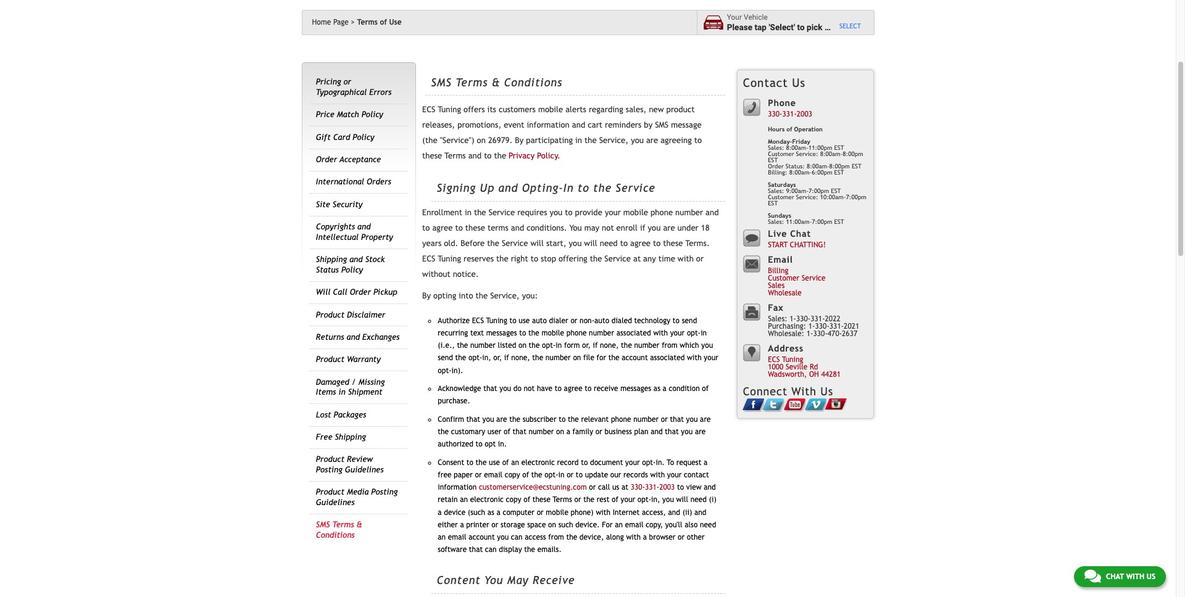 Task type: locate. For each thing, give the bounding box(es) containing it.
0 horizontal spatial posting
[[316, 465, 342, 475]]

of right "hours"
[[786, 126, 792, 133]]

as left "condition"
[[653, 385, 660, 393]]

need down the view
[[690, 496, 707, 504]]

you up "offering"
[[569, 239, 582, 248]]

shipping down packages
[[335, 433, 366, 442]]

releases,
[[422, 120, 455, 130]]

the left subscriber
[[509, 415, 520, 424]]

service,
[[599, 136, 628, 145], [490, 291, 519, 300]]

1 vertical spatial customer
[[768, 194, 794, 201]]

warranty
[[347, 355, 381, 364]]

information inside consent to the use of an electronic record to document your opt-in. to request a free paper or                     email copy of the opt-in or to update our records with your contact information
[[438, 483, 477, 492]]

2 horizontal spatial sms
[[655, 120, 669, 130]]

guidelines inside product media posting guidelines
[[316, 498, 355, 507]]

1 horizontal spatial use
[[519, 316, 530, 325]]

product media posting guidelines
[[316, 488, 398, 507]]

guidelines for media
[[316, 498, 355, 507]]

mobile up such
[[546, 508, 568, 517]]

sms terms & conditions
[[431, 76, 562, 89], [316, 520, 362, 540]]

space
[[527, 521, 546, 529]]

or down relevant
[[595, 428, 602, 436]]

conditions
[[504, 76, 562, 89], [316, 531, 355, 540]]

billing:
[[768, 169, 787, 176]]

0 horizontal spatial by
[[422, 291, 431, 300]]

1 vertical spatial sms
[[655, 120, 669, 130]]

with inside the enrollment in the service requires you to provide your mobile phone number and to agree to these                   terms and conditions. you may not enroll if you are under 18 years old. before the service will                   start, you will need to agree to these terms. ecs tuning reserves the right to stop offering the                   service at any time with or without notice.
[[678, 254, 694, 263]]

a
[[825, 22, 829, 32], [663, 385, 667, 393], [566, 428, 570, 436], [704, 458, 708, 467], [438, 508, 442, 517], [497, 508, 500, 517], [460, 521, 464, 529], [643, 533, 647, 542]]

customers
[[499, 105, 536, 114]]

you up conditions.
[[550, 208, 562, 217]]

0 vertical spatial send
[[682, 316, 697, 325]]

service, inside the ecs tuning offers its customers mobile alerts regarding sales, new product releases, promotions,                   event information and cart reminders by sms message (the "service") on 26979. by participating in                   the service, you are agreeing to these terms and to the
[[599, 136, 628, 145]]

0 vertical spatial &
[[492, 76, 500, 89]]

with right records
[[650, 471, 665, 479]]

electronic up (such
[[470, 496, 504, 504]]

account right the for
[[622, 354, 648, 363]]

electronic inside to view and retain an electronic copy of these terms or the rest of your opt-in, you will need                     (i) a device (such as a computer or mobile phone) with internet access, and                     (ii) and either a printer or storage space on such device.                     for an email copy, you'll also need an email account you can access from the device,                     along with a browser or other software that can display the emails.
[[470, 496, 504, 504]]

the up have
[[532, 354, 543, 363]]

1 horizontal spatial electronic
[[521, 458, 555, 467]]

or, up file
[[582, 341, 591, 350]]

0 vertical spatial shipping
[[316, 255, 347, 264]]

signing
[[437, 181, 476, 194]]

0 vertical spatial customer
[[768, 151, 794, 157]]

will inside to view and retain an electronic copy of these terms or the rest of your opt-in, you will need                     (i) a device (such as a computer or mobile phone) with internet access, and                     (ii) and either a printer or storage space on such device.                     for an email copy, you'll also need an email account you can access from the device,                     along with a browser or other software that can display the emails.
[[676, 496, 688, 504]]

& down product media posting guidelines link
[[356, 520, 362, 530]]

0 vertical spatial use
[[519, 316, 530, 325]]

1 horizontal spatial service,
[[599, 136, 628, 145]]

1 vertical spatial agree
[[630, 239, 651, 248]]

as right (such
[[487, 508, 494, 517]]

4 product from the top
[[316, 488, 344, 497]]

can left "display"
[[485, 546, 497, 555]]

sms right by at the top of the page
[[655, 120, 669, 130]]

terms down customerservice@ecstuning.com or call us at 330-331-2003
[[553, 496, 572, 504]]

(ii)
[[682, 508, 692, 517]]

number down subscriber
[[529, 428, 554, 436]]

customer
[[768, 151, 794, 157], [768, 194, 794, 201], [768, 274, 799, 283]]

before
[[461, 239, 485, 248]]

by left opting
[[422, 291, 431, 300]]

1 vertical spatial chat
[[1106, 573, 1124, 581]]

policy right card
[[353, 132, 374, 142]]

acknowledge
[[438, 385, 481, 393]]

from inside to view and retain an electronic copy of these terms or the rest of your opt-in, you will need                     (i) a device (such as a computer or mobile phone) with internet access, and                     (ii) and either a printer or storage space on such device.                     for an email copy, you'll also need an email account you can access from the device,                     along with a browser or other software that can display the emails.
[[548, 533, 564, 542]]

on down promotions, at the left of page
[[477, 136, 486, 145]]

8:00am- up 9:00am-
[[789, 169, 812, 176]]

2 customer from the top
[[768, 194, 794, 201]]

service left any
[[604, 254, 631, 263]]

and inside the confirm that you are the subscriber to the relevant phone number or that you are the customary                     user of that number on a family or business plan and that you are authorized to opt in.
[[651, 428, 663, 436]]

missing
[[358, 378, 385, 387]]

terms inside sms terms & conditions
[[332, 520, 354, 530]]

0 vertical spatial need
[[600, 239, 618, 248]]

conditions inside sms terms & conditions
[[316, 531, 355, 540]]

alerts
[[565, 105, 586, 114]]

2 vertical spatial phone
[[611, 415, 631, 424]]

customerservice@ecstuning.com
[[479, 483, 587, 492]]

us
[[792, 76, 806, 89], [820, 385, 833, 398], [1147, 573, 1155, 581]]

wholesale link
[[768, 289, 802, 298]]

intellectual
[[316, 233, 359, 242]]

of
[[380, 18, 387, 27], [786, 126, 792, 133], [702, 385, 709, 393], [504, 428, 510, 436], [502, 458, 509, 467], [522, 471, 529, 479], [524, 496, 530, 504], [612, 496, 618, 504]]

messages inside authorize ecs tuning to use auto dialer or non-auto dialed technology to send recurring text                     messages to the mobile phone number associated with your opt-in (i.e., the number listed on the                     opt-in form or, if none, the number from which you send the opt-in, or, if none, the number on                     file for the account associated with your opt-in).
[[486, 329, 517, 338]]

1 horizontal spatial at
[[633, 254, 641, 263]]

sms inside the ecs tuning offers its customers mobile alerts regarding sales, new product releases, promotions,                   event information and cart reminders by sms message (the "service") on 26979. by participating in                   the service, you are agreeing to these terms and to the
[[655, 120, 669, 130]]

that right software
[[469, 546, 483, 555]]

a inside your vehicle please tap 'select' to pick a vehicle
[[825, 22, 829, 32]]

on inside the ecs tuning offers its customers mobile alerts regarding sales, new product releases, promotions,                   event information and cart reminders by sms message (the "service") on 26979. by participating in                   the service, you are agreeing to these terms and to the
[[477, 136, 486, 145]]

in inside the ecs tuning offers its customers mobile alerts regarding sales, new product releases, promotions,                   event information and cart reminders by sms message (the "service") on 26979. by participating in                   the service, you are agreeing to these terms and to the
[[575, 136, 582, 145]]

purchasing:
[[768, 322, 806, 331]]

ecs
[[422, 105, 435, 114], [422, 254, 435, 263], [472, 316, 484, 325], [768, 356, 780, 364]]

in. inside consent to the use of an electronic record to document your opt-in. to request a free paper or                     email copy of the opt-in or to update our records with your contact information
[[656, 458, 665, 467]]

promotions,
[[457, 120, 501, 130]]

&
[[492, 76, 500, 89], [356, 520, 362, 530]]

1 horizontal spatial posting
[[371, 488, 398, 497]]

that down "condition"
[[670, 415, 684, 424]]

international orders
[[316, 177, 391, 187]]

and up you'll
[[668, 508, 680, 517]]

0 vertical spatial electronic
[[521, 458, 555, 467]]

start,
[[546, 239, 566, 248]]

1 vertical spatial shipping
[[335, 433, 366, 442]]

mobile inside authorize ecs tuning to use auto dialer or non-auto dialed technology to send recurring text                     messages to the mobile phone number associated with your opt-in (i.e., the number listed on the                     opt-in form or, if none, the number from which you send the opt-in, or, if none, the number on                     file for the account associated with your opt-in).
[[542, 329, 564, 338]]

0 vertical spatial guidelines
[[345, 465, 384, 475]]

copy,
[[646, 521, 663, 529]]

2 horizontal spatial us
[[1147, 573, 1155, 581]]

1 horizontal spatial will
[[584, 239, 597, 248]]

1 vertical spatial can
[[485, 546, 497, 555]]

billing link
[[768, 267, 788, 275]]

terms of use
[[357, 18, 402, 27]]

stock
[[365, 255, 385, 264]]

service: left 10:00am-
[[796, 194, 818, 201]]

number down "non-"
[[589, 329, 614, 338]]

not right may
[[602, 223, 614, 232]]

or inside authorize ecs tuning to use auto dialer or non-auto dialed technology to send recurring text                     messages to the mobile phone number associated with your opt-in (i.e., the number listed on the                     opt-in form or, if none, the number from which you send the opt-in, or, if none, the number on                     file for the account associated with your opt-in).
[[571, 316, 577, 325]]

damaged
[[316, 378, 349, 387]]

sms terms & conditions down product media posting guidelines link
[[316, 520, 362, 540]]

0 horizontal spatial electronic
[[470, 496, 504, 504]]

contact
[[743, 76, 788, 89]]

your
[[605, 208, 621, 217], [670, 329, 685, 338], [704, 354, 718, 363], [625, 458, 640, 467], [667, 471, 682, 479], [621, 496, 635, 504]]

1 horizontal spatial chat
[[1106, 573, 1124, 581]]

may
[[584, 223, 599, 232]]

confirm
[[438, 415, 464, 424]]

can down storage
[[511, 533, 523, 542]]

are
[[646, 136, 658, 145], [663, 223, 675, 232], [496, 415, 507, 424], [700, 415, 711, 424], [695, 428, 706, 436]]

0 vertical spatial conditions
[[504, 76, 562, 89]]

are inside the ecs tuning offers its customers mobile alerts regarding sales, new product releases, promotions,                   event information and cart reminders by sms message (the "service") on 26979. by participating in                   the service, you are agreeing to these terms and to the
[[646, 136, 658, 145]]

0 vertical spatial associated
[[616, 329, 651, 338]]

1 vertical spatial or,
[[493, 354, 502, 363]]

1 vertical spatial email
[[625, 521, 643, 529]]

0 horizontal spatial in,
[[482, 354, 491, 363]]

0 vertical spatial information
[[527, 120, 570, 130]]

chat down 11:00am-
[[790, 228, 811, 239]]

2 horizontal spatial order
[[768, 163, 784, 170]]

information inside the ecs tuning offers its customers mobile alerts regarding sales, new product releases, promotions,                   event information and cart reminders by sms message (the "service") on 26979. by participating in                   the service, you are agreeing to these terms and to the
[[527, 120, 570, 130]]

mobile left 'alerts'
[[538, 105, 563, 114]]

reminders
[[605, 120, 641, 130]]

plan
[[634, 428, 648, 436]]

to left the view
[[677, 483, 684, 492]]

2003 inside 'phone 330-331-2003'
[[797, 110, 812, 119]]

you inside the ecs tuning offers its customers mobile alerts regarding sales, new product releases, promotions,                   event information and cart reminders by sms message (the "service") on 26979. by participating in                   the service, you are agreeing to these terms and to the
[[631, 136, 644, 145]]

3 sales: from the top
[[768, 218, 784, 225]]

1 horizontal spatial messages
[[620, 385, 651, 393]]

mobile up enroll
[[623, 208, 648, 217]]

in inside the enrollment in the service requires you to provide your mobile phone number and to agree to these                   terms and conditions. you may not enroll if you are under 18 years old. before the service will                   start, you will need to agree to these terms. ecs tuning reserves the right to stop offering the                   service at any time with or without notice.
[[465, 208, 472, 217]]

policy inside "shipping and stock status policy"
[[341, 265, 363, 274]]

gift
[[316, 132, 331, 142]]

1 vertical spatial as
[[487, 508, 494, 517]]

opt- down 'record'
[[545, 471, 558, 479]]

1 vertical spatial at
[[621, 483, 628, 492]]

dialer
[[549, 316, 568, 325]]

1 vertical spatial us
[[820, 385, 833, 398]]

consent to the use of an electronic record to document your opt-in. to request a free paper or                     email copy of the opt-in or to update our records with your contact information
[[438, 458, 709, 492]]

as inside to view and retain an electronic copy of these terms or the rest of your opt-in, you will need                     (i) a device (such as a computer or mobile phone) with internet access, and                     (ii) and either a printer or storage space on such device.                     for an email copy, you'll also need an email account you can access from the device,                     along with a browser or other software that can display the emails.
[[487, 508, 494, 517]]

posting inside product media posting guidelines
[[371, 488, 398, 497]]

us down 44281
[[820, 385, 833, 398]]

and up property
[[357, 222, 371, 232]]

account inside to view and retain an electronic copy of these terms or the rest of your opt-in, you will need                     (i) a device (such as a computer or mobile phone) with internet access, and                     (ii) and either a printer or storage space on such device.                     for an email copy, you'll also need an email account you can access from the device,                     along with a browser or other software that can display the emails.
[[469, 533, 495, 542]]

1 vertical spatial copy
[[506, 496, 521, 504]]

tuning down address
[[782, 356, 803, 364]]

0 horizontal spatial email
[[448, 533, 466, 542]]

or down customerservice@ecstuning.com or call us at 330-331-2003
[[574, 496, 581, 504]]

3 product from the top
[[316, 455, 344, 464]]

that inside to view and retain an electronic copy of these terms or the rest of your opt-in, you will need                     (i) a device (such as a computer or mobile phone) with internet access, and                     (ii) and either a printer or storage space on such device.                     for an email copy, you'll also need an email account you can access from the device,                     along with a browser or other software that can display the emails.
[[469, 546, 483, 555]]

conditions down product media posting guidelines link
[[316, 531, 355, 540]]

a inside acknowledge that you do not have to agree to receive messages as a condition of purchase.
[[663, 385, 667, 393]]

0 vertical spatial sms
[[431, 76, 452, 89]]

you up "display"
[[497, 533, 509, 542]]

privacy
[[509, 151, 535, 161]]

associated down dialed
[[616, 329, 651, 338]]

home page
[[312, 18, 349, 27]]

agree inside acknowledge that you do not have to agree to receive messages as a condition of purchase.
[[564, 385, 582, 393]]

0 vertical spatial can
[[511, 533, 523, 542]]

if inside the enrollment in the service requires you to provide your mobile phone number and to agree to these                   terms and conditions. you may not enroll if you are under 18 years old. before the service will                   start, you will need to agree to these terms. ecs tuning reserves the right to stop offering the                   service at any time with or without notice.
[[640, 223, 645, 232]]

0 vertical spatial posting
[[316, 465, 342, 475]]

1 horizontal spatial agree
[[564, 385, 582, 393]]

posting
[[316, 465, 342, 475], [371, 488, 398, 497]]

1 vertical spatial sms terms & conditions
[[316, 520, 362, 540]]

0 vertical spatial not
[[602, 223, 614, 232]]

chatting!
[[790, 241, 826, 250]]

emails.
[[537, 546, 562, 555]]

& inside sms terms & conditions
[[356, 520, 362, 530]]

1 horizontal spatial email
[[484, 471, 502, 479]]

1 vertical spatial send
[[438, 354, 453, 363]]

need down enroll
[[600, 239, 618, 248]]

phone inside authorize ecs tuning to use auto dialer or non-auto dialed technology to send recurring text                     messages to the mobile phone number associated with your opt-in (i.e., the number listed on the                     opt-in form or, if none, the number from which you send the opt-in, or, if none, the number on                     file for the account associated with your opt-in).
[[566, 329, 587, 338]]

1 vertical spatial by
[[422, 291, 431, 300]]

1 customer from the top
[[768, 151, 794, 157]]

0 vertical spatial by
[[515, 136, 524, 145]]

you up user
[[482, 415, 494, 424]]

1 vertical spatial not
[[524, 385, 535, 393]]

sales:
[[768, 144, 784, 151], [768, 188, 784, 194], [768, 218, 784, 225], [768, 315, 787, 324]]

sales link
[[768, 282, 785, 290]]

call
[[333, 288, 347, 297]]

text
[[470, 329, 484, 338]]

1000
[[768, 363, 783, 372]]

2 vertical spatial need
[[700, 521, 716, 529]]

service, down reminders at the top right of page
[[599, 136, 628, 145]]

ecs up 'text'
[[472, 316, 484, 325]]

opt- up which
[[687, 329, 701, 338]]

match
[[337, 110, 359, 119]]

2 vertical spatial if
[[504, 354, 509, 363]]

by opting into the service, you:
[[422, 291, 538, 300]]

email down internet
[[625, 521, 643, 529]]

to inside your vehicle please tap 'select' to pick a vehicle
[[797, 22, 805, 32]]

0 horizontal spatial at
[[621, 483, 628, 492]]

3 customer from the top
[[768, 274, 799, 283]]

receive
[[533, 574, 575, 587]]

not inside the enrollment in the service requires you to provide your mobile phone number and to agree to these                   terms and conditions. you may not enroll if you are under 18 years old. before the service will                   start, you will need to agree to these terms. ecs tuning reserves the right to stop offering the                   service at any time with or without notice.
[[602, 223, 614, 232]]

are inside the enrollment in the service requires you to provide your mobile phone number and to agree to these                   terms and conditions. you may not enroll if you are under 18 years old. before the service will                   start, you will need to agree to these terms. ecs tuning reserves the right to stop offering the                   service at any time with or without notice.
[[663, 223, 675, 232]]

us right comments image
[[1147, 573, 1155, 581]]

you inside authorize ecs tuning to use auto dialer or non-auto dialed technology to send recurring text                     messages to the mobile phone number associated with your opt-in (i.e., the number listed on the                     opt-in form or, if none, the number from which you send the opt-in, or, if none, the number on                     file for the account associated with your opt-in).
[[701, 341, 713, 350]]

from inside authorize ecs tuning to use auto dialer or non-auto dialed technology to send recurring text                     messages to the mobile phone number associated with your opt-in (i.e., the number listed on the                     opt-in form or, if none, the number from which you send the opt-in, or, if none, the number on                     file for the account associated with your opt-in).
[[662, 341, 677, 350]]

470-
[[828, 330, 842, 338]]

0 vertical spatial as
[[653, 385, 660, 393]]

tuning down "old."
[[438, 254, 461, 263]]

none, down listed
[[511, 354, 530, 363]]

sms
[[431, 76, 452, 89], [655, 120, 669, 130], [316, 520, 330, 530]]

with inside consent to the use of an electronic record to document your opt-in. to request a free paper or                     email copy of the opt-in or to update our records with your contact information
[[650, 471, 665, 479]]

product inside product media posting guidelines
[[316, 488, 344, 497]]

1 horizontal spatial none,
[[600, 341, 619, 350]]

0 vertical spatial in,
[[482, 354, 491, 363]]

in inside damaged / missing items in shipment
[[338, 388, 345, 397]]

in. right the opt
[[498, 440, 507, 449]]

service up "terms"
[[489, 208, 515, 217]]

330-331-2003 link down phone
[[768, 110, 812, 119]]

posting for product review posting guidelines
[[316, 465, 342, 475]]

product
[[666, 105, 695, 114]]

1 vertical spatial account
[[469, 533, 495, 542]]

that right the plan
[[665, 428, 679, 436]]

1 horizontal spatial as
[[653, 385, 660, 393]]

privacy policy .
[[509, 151, 560, 161]]

not inside acknowledge that you do not have to agree to receive messages as a condition of purchase.
[[524, 385, 535, 393]]

to down enroll
[[620, 239, 628, 248]]

customer inside email billing customer service sales wholesale
[[768, 274, 799, 283]]

home
[[312, 18, 331, 27]]

4 sales: from the top
[[768, 315, 787, 324]]

"service")
[[440, 136, 474, 145]]

opting-
[[522, 181, 563, 194]]

device.
[[575, 521, 600, 529]]

with
[[678, 254, 694, 263], [653, 329, 668, 338], [687, 354, 702, 363], [650, 471, 665, 479], [596, 508, 610, 517], [626, 533, 641, 542], [1126, 573, 1144, 581]]

0 horizontal spatial chat
[[790, 228, 811, 239]]

the
[[585, 136, 597, 145], [494, 151, 506, 161], [593, 181, 612, 194], [474, 208, 486, 217], [487, 239, 499, 248], [496, 254, 508, 263], [590, 254, 602, 263], [476, 291, 488, 300], [528, 329, 539, 338], [457, 341, 468, 350], [529, 341, 540, 350], [621, 341, 632, 350], [455, 354, 466, 363], [532, 354, 543, 363], [608, 354, 619, 363], [509, 415, 520, 424], [568, 415, 579, 424], [438, 428, 449, 436], [476, 458, 487, 467], [531, 471, 542, 479], [583, 496, 594, 504], [566, 533, 577, 542], [524, 546, 535, 555]]

to left pick
[[797, 22, 805, 32]]

select
[[839, 22, 861, 29]]

sales: down the billing:
[[768, 188, 784, 194]]

0 vertical spatial if
[[640, 223, 645, 232]]

customer service link
[[768, 274, 826, 283]]

will
[[530, 239, 544, 248], [584, 239, 597, 248], [676, 496, 688, 504]]

0 vertical spatial us
[[792, 76, 806, 89]]

product inside "product review posting guidelines"
[[316, 455, 344, 464]]

0 vertical spatial in.
[[498, 440, 507, 449]]

0 vertical spatial account
[[622, 354, 648, 363]]

returns and exchanges
[[316, 333, 400, 342]]

0 horizontal spatial none,
[[511, 354, 530, 363]]

0 horizontal spatial us
[[792, 76, 806, 89]]

printer
[[466, 521, 489, 529]]

2 product from the top
[[316, 355, 344, 364]]

use inside consent to the use of an electronic record to document your opt-in. to request a free paper or                     email copy of the opt-in or to update our records with your contact information
[[489, 458, 500, 467]]

0 vertical spatial 330-331-2003 link
[[768, 110, 812, 119]]

11:00pm
[[809, 144, 832, 151]]

vehicle
[[831, 22, 858, 32]]

sundays
[[768, 212, 791, 219]]

1 vertical spatial 2003
[[659, 483, 675, 492]]

product warranty
[[316, 355, 381, 364]]

mobile
[[538, 105, 563, 114], [623, 208, 648, 217], [542, 329, 564, 338], [546, 508, 568, 517]]

will call order pickup link
[[316, 288, 397, 297]]

0 vertical spatial at
[[633, 254, 641, 263]]

of right user
[[504, 428, 510, 436]]

2 service: from the top
[[796, 194, 818, 201]]

0 vertical spatial service:
[[796, 151, 818, 157]]

1 vertical spatial electronic
[[470, 496, 504, 504]]

service up enroll
[[616, 181, 655, 194]]

1 vertical spatial from
[[548, 533, 564, 542]]

or up typographical at top left
[[343, 77, 351, 87]]

2 auto from the left
[[594, 316, 609, 325]]

shipping and stock status policy link
[[316, 255, 385, 274]]

posting right media
[[371, 488, 398, 497]]

opt- left form
[[542, 341, 556, 350]]

you inside the enrollment in the service requires you to provide your mobile phone number and to agree to these                   terms and conditions. you may not enroll if you are under 18 years old. before the service will                   start, you will need to agree to these terms. ecs tuning reserves the right to stop offering the                   service at any time with or without notice.
[[569, 223, 582, 232]]

1 horizontal spatial account
[[622, 354, 648, 363]]

ecs inside the enrollment in the service requires you to provide your mobile phone number and to agree to these                   terms and conditions. you may not enroll if you are under 18 years old. before the service will                   start, you will need to agree to these terms. ecs tuning reserves the right to stop offering the                   service at any time with or without notice.
[[422, 254, 435, 263]]

mobile inside to view and retain an electronic copy of these terms or the rest of your opt-in, you will need                     (i) a device (such as a computer or mobile phone) with internet access, and                     (ii) and either a printer or storage space on such device.                     for an email copy, you'll also need an email account you can access from the device,                     along with a browser or other software that can display the emails.
[[546, 508, 568, 517]]

rd
[[810, 363, 818, 372]]

0 vertical spatial agree
[[432, 223, 453, 232]]

and right "terms"
[[511, 223, 524, 232]]

pickup
[[373, 288, 397, 297]]

or,
[[582, 341, 591, 350], [493, 354, 502, 363]]

1 vertical spatial &
[[356, 520, 362, 530]]

1 product from the top
[[316, 310, 344, 319]]

product for product warranty
[[316, 355, 344, 364]]

chat right comments image
[[1106, 573, 1124, 581]]

terms up offers
[[456, 76, 488, 89]]

0 horizontal spatial as
[[487, 508, 494, 517]]

that inside acknowledge that you do not have to agree to receive messages as a condition of purchase.
[[483, 385, 497, 393]]

update
[[585, 471, 608, 479]]

these down (the in the left top of the page
[[422, 151, 442, 161]]

on inside to view and retain an electronic copy of these terms or the rest of your opt-in, you will need                     (i) a device (such as a computer or mobile phone) with internet access, and                     (ii) and either a printer or storage space on such device.                     for an email copy, you'll also need an email account you can access from the device,                     along with a browser or other software that can display the emails.
[[548, 521, 556, 529]]

send up which
[[682, 316, 697, 325]]

1 vertical spatial posting
[[371, 488, 398, 497]]

1 vertical spatial messages
[[620, 385, 651, 393]]

0 vertical spatial email
[[484, 471, 502, 479]]

guidelines inside "product review posting guidelines"
[[345, 465, 384, 475]]

ecs inside the ecs tuning offers its customers mobile alerts regarding sales, new product releases, promotions,                   event information and cart reminders by sms message (the "service") on 26979. by participating in                   the service, you are agreeing to these terms and to the
[[422, 105, 435, 114]]

on right listed
[[518, 341, 526, 350]]

0 horizontal spatial sms terms & conditions
[[316, 520, 362, 540]]

product for product media posting guidelines
[[316, 488, 344, 497]]

2 horizontal spatial if
[[640, 223, 645, 232]]

and up (i)
[[704, 483, 716, 492]]

these inside the ecs tuning offers its customers mobile alerts regarding sales, new product releases, promotions,                   event information and cart reminders by sms message (the "service") on 26979. by participating in                   the service, you are agreeing to these terms and to the
[[422, 151, 442, 161]]

331-
[[782, 110, 797, 119], [811, 315, 825, 324], [829, 322, 844, 331], [645, 483, 659, 492]]

1 horizontal spatial you
[[569, 223, 582, 232]]

product review posting guidelines link
[[316, 455, 384, 475]]

the right the for
[[608, 354, 619, 363]]

service up right
[[502, 239, 528, 248]]

chat inside chat with us link
[[1106, 573, 1124, 581]]

account down printer
[[469, 533, 495, 542]]

live
[[768, 228, 787, 239]]

0 horizontal spatial in.
[[498, 440, 507, 449]]



Task type: describe. For each thing, give the bounding box(es) containing it.
messages inside acknowledge that you do not have to agree to receive messages as a condition of purchase.
[[620, 385, 651, 393]]

1 service: from the top
[[796, 151, 818, 157]]

terms right page
[[357, 18, 378, 27]]

account inside authorize ecs tuning to use auto dialer or non-auto dialed technology to send recurring text                     messages to the mobile phone number associated with your opt-in (i.e., the number listed on the                     opt-in form or, if none, the number from which you send the opt-in, or, if none, the number on                     file for the account associated with your opt-in).
[[622, 354, 648, 363]]

product for product disclaimer
[[316, 310, 344, 319]]

the up "family"
[[568, 415, 579, 424]]

an down the either
[[438, 533, 446, 542]]

tuning inside the ecs tuning offers its customers mobile alerts regarding sales, new product releases, promotions,                   event information and cart reminders by sms message (the "service") on 26979. by participating in                   the service, you are agreeing to these terms and to the
[[438, 105, 461, 114]]

to down 26979. at top left
[[484, 151, 492, 161]]

pricing or typographical errors
[[316, 77, 391, 97]]

0 horizontal spatial can
[[485, 546, 497, 555]]

2022
[[825, 315, 840, 324]]

price match policy
[[316, 110, 383, 119]]

technology
[[634, 316, 670, 325]]

call
[[598, 483, 610, 492]]

8:00am- up status:
[[786, 144, 809, 151]]

1- up wholesale:
[[790, 315, 796, 324]]

with down rest
[[596, 508, 610, 517]]

1 auto from the left
[[532, 316, 547, 325]]

the down 26979. at top left
[[494, 151, 506, 161]]

1 horizontal spatial if
[[593, 341, 598, 350]]

a inside consent to the use of an electronic record to document your opt-in. to request a free paper or                     email copy of the opt-in or to update our records with your contact information
[[704, 458, 708, 467]]

oh
[[809, 371, 819, 379]]

provide
[[575, 208, 602, 217]]

ecs inside address ecs tuning 1000 seville rd wadsworth, oh 44281
[[768, 356, 780, 364]]

1 vertical spatial 8:00pm
[[829, 163, 850, 170]]

gift card policy
[[316, 132, 374, 142]]

access,
[[642, 508, 666, 517]]

a down retain
[[438, 508, 442, 517]]

status:
[[786, 163, 805, 170]]

electronic inside consent to the use of an electronic record to document your opt-in. to request a free paper or                     email copy of the opt-in or to update our records with your contact information
[[521, 458, 555, 467]]

chat inside live chat start chatting!
[[790, 228, 811, 239]]

(i)
[[709, 496, 716, 504]]

number down the technology
[[634, 341, 659, 350]]

sales: inside fax sales: 1-330-331-2022 purchasing: 1-330-331-2021 wholesale: 1-330-470-2637
[[768, 315, 787, 324]]

terms inside the ecs tuning offers its customers mobile alerts regarding sales, new product releases, promotions,                   event information and cart reminders by sms message (the "service") on 26979. by participating in                   the service, you are agreeing to these terms and to the
[[444, 151, 466, 161]]

up
[[480, 181, 494, 194]]

order inside hours of operation monday-friday sales: 8:00am-11:00pm est customer service: 8:00am-8:00pm est order status: 8:00am-8:00pm est billing: 8:00am-6:00pm est saturdays sales: 9:00am-7:00pm est customer service: 10:00am-7:00pm est sundays sales: 11:00am-7:00pm est
[[768, 163, 784, 170]]

2 sales: from the top
[[768, 188, 784, 194]]

international
[[316, 177, 364, 187]]

mobile inside the ecs tuning offers its customers mobile alerts regarding sales, new product releases, promotions,                   event information and cart reminders by sms message (the "service") on 26979. by participating in                   the service, you are agreeing to these terms and to the
[[538, 105, 563, 114]]

1 vertical spatial you
[[484, 574, 503, 587]]

lost packages link
[[316, 410, 366, 419]]

to inside to view and retain an electronic copy of these terms or the rest of your opt-in, you will need                     (i) a device (such as a computer or mobile phone) with internet access, and                     (ii) and either a printer or storage space on such device.                     for an email copy, you'll also need an email account you can access from the device,                     along with a browser or other software that can display the emails.
[[677, 483, 684, 492]]

with down the technology
[[653, 329, 668, 338]]

and inside "copyrights and intellectual property"
[[357, 222, 371, 232]]

regarding
[[589, 105, 623, 114]]

the down up
[[474, 208, 486, 217]]

phone
[[768, 97, 796, 108]]

tuning inside authorize ecs tuning to use auto dialer or non-auto dialed technology to send recurring text                     messages to the mobile phone number associated with your opt-in (i.e., the number listed on the                     opt-in form or, if none, the number from which you send the opt-in, or, if none, the number on                     file for the account associated with your opt-in).
[[486, 316, 507, 325]]

to right in
[[578, 181, 589, 194]]

review
[[347, 455, 373, 464]]

wholesale
[[768, 289, 802, 298]]

you right enroll
[[648, 223, 661, 232]]

returns
[[316, 333, 344, 342]]

or up to at bottom right
[[661, 415, 668, 424]]

your inside the enrollment in the service requires you to provide your mobile phone number and to agree to these                   terms and conditions. you may not enroll if you are under 18 years old. before the service will                   start, you will need to agree to these terms. ecs tuning reserves the right to stop offering the                   service at any time with or without notice.
[[605, 208, 621, 217]]

with right comments image
[[1126, 573, 1144, 581]]

home page link
[[312, 18, 355, 27]]

our
[[610, 471, 621, 479]]

copy inside consent to the use of an electronic record to document your opt-in. to request a free paper or                     email copy of the opt-in or to update our records with your contact information
[[505, 471, 520, 479]]

1- left the 2022
[[808, 322, 815, 331]]

1 vertical spatial need
[[690, 496, 707, 504]]

its
[[487, 105, 496, 114]]

the up "in)."
[[455, 354, 466, 363]]

and up 18
[[706, 208, 719, 217]]

policy down participating at the left
[[537, 151, 558, 161]]

site security link
[[316, 200, 362, 209]]

copy inside to view and retain an electronic copy of these terms or the rest of your opt-in, you will need                     (i) a device (such as a computer or mobile phone) with internet access, and                     (ii) and either a printer or storage space on such device.                     for an email copy, you'll also need an email account you can access from the device,                     along with a browser or other software that can display the emails.
[[506, 496, 521, 504]]

policy down errors
[[361, 110, 383, 119]]

you down "condition"
[[686, 415, 698, 424]]

condition
[[669, 385, 700, 393]]

to left 'receive'
[[585, 385, 592, 393]]

enrollment
[[422, 208, 462, 217]]

opt- up acknowledge
[[438, 366, 452, 375]]

or down you'll
[[678, 533, 685, 542]]

330- down records
[[631, 483, 645, 492]]

in inside consent to the use of an electronic record to document your opt-in. to request a free paper or                     email copy of the opt-in or to update our records with your contact information
[[558, 471, 564, 479]]

email inside consent to the use of an electronic record to document your opt-in. to request a free paper or                     email copy of the opt-in or to update our records with your contact information
[[484, 471, 502, 479]]

use inside authorize ecs tuning to use auto dialer or non-auto dialed technology to send recurring text                     messages to the mobile phone number associated with your opt-in (i.e., the number listed on the                     opt-in form or, if none, the number from which you send the opt-in, or, if none, the number on                     file for the account associated with your opt-in).
[[519, 316, 530, 325]]

form
[[564, 341, 580, 350]]

your inside to view and retain an electronic copy of these terms or the rest of your opt-in, you will need                     (i) a device (such as a computer or mobile phone) with internet access, and                     (ii) and either a printer or storage space on such device.                     for an email copy, you'll also need an email account you can access from the device,                     along with a browser or other software that can display the emails.
[[621, 496, 635, 504]]

phone inside the enrollment in the service requires you to provide your mobile phone number and to agree to these                   terms and conditions. you may not enroll if you are under 18 years old. before the service will                   start, you will need to agree to these terms. ecs tuning reserves the right to stop offering the                   service at any time with or without notice.
[[651, 208, 673, 217]]

(the
[[422, 136, 437, 145]]

the down dialed
[[621, 341, 632, 350]]

receive
[[594, 385, 618, 393]]

chat with us
[[1106, 573, 1155, 581]]

to right have
[[555, 385, 562, 393]]

acceptance
[[339, 155, 381, 164]]

the down recurring
[[457, 341, 468, 350]]

vehicle
[[744, 13, 768, 22]]

or down 'record'
[[567, 471, 574, 479]]

phone inside the confirm that you are the subscriber to the relevant phone number or that you are the customary                     user of that number on a family or business plan and that you are authorized to opt in.
[[611, 415, 631, 424]]

an right for
[[615, 521, 623, 529]]

shipping inside "shipping and stock status policy"
[[316, 255, 347, 264]]

the down such
[[566, 533, 577, 542]]

display
[[499, 546, 522, 555]]

the right "offering"
[[590, 254, 602, 263]]

8:00am- down 11:00pm
[[807, 163, 829, 170]]

operation
[[794, 126, 823, 133]]

to left provide
[[565, 208, 572, 217]]

tuning inside address ecs tuning 1000 seville rd wadsworth, oh 44281
[[782, 356, 803, 364]]

of inside the confirm that you are the subscriber to the relevant phone number or that you are the customary                     user of that number on a family or business plan and that you are authorized to opt in.
[[504, 428, 510, 436]]

as inside acknowledge that you do not have to agree to receive messages as a condition of purchase.
[[653, 385, 660, 393]]

consent
[[438, 458, 464, 467]]

price
[[316, 110, 334, 119]]

service inside email billing customer service sales wholesale
[[802, 274, 826, 283]]

to left the opt
[[476, 440, 482, 449]]

file
[[583, 354, 594, 363]]

the left right
[[496, 254, 508, 263]]

terms inside to view and retain an electronic copy of these terms or the rest of your opt-in, you will need                     (i) a device (such as a computer or mobile phone) with internet access, and                     (ii) and either a printer or storage space on such device.                     for an email copy, you'll also need an email account you can access from the device,                     along with a browser or other software that can display the emails.
[[553, 496, 572, 504]]

1 vertical spatial service,
[[490, 291, 519, 300]]

the right listed
[[529, 341, 540, 350]]

330- up wholesale:
[[796, 315, 811, 324]]

the down the you:
[[528, 329, 539, 338]]

pick
[[807, 22, 822, 32]]

document
[[590, 458, 623, 467]]

330- inside 'phone 330-331-2003'
[[768, 110, 782, 119]]

billing
[[768, 267, 788, 275]]

to up any
[[653, 239, 661, 248]]

1 vertical spatial none,
[[511, 354, 530, 363]]

1 horizontal spatial send
[[682, 316, 697, 325]]

0 vertical spatial or,
[[582, 341, 591, 350]]

1 horizontal spatial sms terms & conditions
[[431, 76, 562, 89]]

to up customerservice@ecstuning.com or call us at 330-331-2003
[[576, 471, 583, 479]]

by inside the ecs tuning offers its customers mobile alerts regarding sales, new product releases, promotions,                   event information and cart reminders by sms message (the "service") on 26979. by participating in                   the service, you are agreeing to these terms and to the
[[515, 136, 524, 145]]

in, inside to view and retain an electronic copy of these terms or the rest of your opt-in, you will need                     (i) a device (such as a computer or mobile phone) with internet access, and                     (ii) and either a printer or storage space on such device.                     for an email copy, you'll also need an email account you can access from the device,                     along with a browser or other software that can display the emails.
[[651, 496, 660, 504]]

that down subscriber
[[513, 428, 526, 436]]

an inside consent to the use of an electronic record to document your opt-in. to request a free paper or                     email copy of the opt-in or to update our records with your contact information
[[511, 458, 519, 467]]

or right printer
[[491, 521, 498, 529]]

number inside the enrollment in the service requires you to provide your mobile phone number and to agree to these                   terms and conditions. you may not enroll if you are under 18 years old. before the service will                   start, you will need to agree to these terms. ecs tuning reserves the right to stop offering the                   service at any time with or without notice.
[[675, 208, 703, 217]]

1- right wholesale:
[[807, 330, 813, 338]]

a right the either
[[460, 521, 464, 529]]

to
[[667, 458, 674, 467]]

posting for product media posting guidelines
[[371, 488, 398, 497]]

1 horizontal spatial can
[[511, 533, 523, 542]]

1 vertical spatial 330-331-2003 link
[[631, 483, 675, 492]]

disclaimer
[[347, 310, 385, 319]]

you inside acknowledge that you do not have to agree to receive messages as a condition of purchase.
[[499, 385, 511, 393]]

0 vertical spatial 8:00pm
[[843, 151, 863, 157]]

browser
[[649, 533, 675, 542]]

2 horizontal spatial email
[[625, 521, 643, 529]]

number down 'text'
[[470, 341, 496, 350]]

these inside to view and retain an electronic copy of these terms or the rest of your opt-in, you will need                     (i) a device (such as a computer or mobile phone) with internet access, and                     (ii) and either a printer or storage space on such device.                     for an email copy, you'll also need an email account you can access from the device,                     along with a browser or other software that can display the emails.
[[532, 496, 551, 504]]

to right the technology
[[673, 316, 680, 325]]

to down the you:
[[519, 329, 526, 338]]

lost
[[316, 410, 331, 419]]

with down which
[[687, 354, 702, 363]]

the down the opt
[[476, 458, 487, 467]]

a down the copy,
[[643, 533, 647, 542]]

connect with us
[[743, 385, 833, 398]]

0 horizontal spatial agree
[[432, 223, 453, 232]]

/
[[352, 378, 356, 387]]

an up device
[[460, 496, 468, 504]]

us for connect
[[820, 385, 833, 398]]

errors
[[369, 88, 391, 97]]

you up access,
[[662, 496, 674, 504]]

by
[[644, 120, 652, 130]]

on inside the confirm that you are the subscriber to the relevant phone number or that you are the customary                     user of that number on a family or business plan and that you are authorized to opt in.
[[556, 428, 564, 436]]

into
[[459, 291, 473, 300]]

0 horizontal spatial send
[[438, 354, 453, 363]]

opt- up records
[[642, 458, 656, 467]]

331- inside 'phone 330-331-2003'
[[782, 110, 797, 119]]

new
[[649, 105, 664, 114]]

email billing customer service sales wholesale
[[768, 254, 826, 298]]

product disclaimer link
[[316, 310, 385, 319]]

and inside "shipping and stock status policy"
[[349, 255, 363, 264]]

product warranty link
[[316, 355, 381, 364]]

2 vertical spatial sms
[[316, 520, 330, 530]]

you up request
[[681, 428, 693, 436]]

paper
[[454, 471, 473, 479]]

and right up
[[498, 181, 518, 194]]

7:00pm right 9:00am-
[[846, 194, 866, 201]]

to right 'record'
[[581, 458, 588, 467]]

listed
[[498, 341, 516, 350]]

number up the plan
[[633, 415, 659, 424]]

orders
[[367, 177, 391, 187]]

or inside the enrollment in the service requires you to provide your mobile phone number and to agree to these                   terms and conditions. you may not enroll if you are under 18 years old. before the service will                   start, you will need to agree to these terms. ecs tuning reserves the right to stop offering the                   service at any time with or without notice.
[[696, 254, 704, 263]]

9:00am-
[[786, 188, 809, 194]]

these up time
[[663, 239, 683, 248]]

1 horizontal spatial &
[[492, 76, 500, 89]]

of left use
[[380, 18, 387, 27]]

18
[[701, 223, 710, 232]]

years
[[422, 239, 441, 248]]

product for product review posting guidelines
[[316, 455, 344, 464]]

2 horizontal spatial agree
[[630, 239, 651, 248]]

customerservice@ecstuning.com or call us at 330-331-2003
[[479, 483, 675, 492]]

phone)
[[571, 508, 594, 517]]

0 horizontal spatial order
[[316, 155, 337, 164]]

0 horizontal spatial will
[[530, 239, 544, 248]]

of up customerservice@ecstuning.com link on the left bottom of page
[[522, 471, 529, 479]]

customerservice@ecstuning.com link
[[479, 483, 587, 492]]

have
[[537, 385, 552, 393]]

the up customerservice@ecstuning.com link on the left bottom of page
[[531, 471, 542, 479]]

0 horizontal spatial 2003
[[659, 483, 675, 492]]

0 horizontal spatial or,
[[493, 354, 502, 363]]

1 horizontal spatial conditions
[[504, 76, 562, 89]]

media
[[347, 488, 369, 497]]

in, inside authorize ecs tuning to use auto dialer or non-auto dialed technology to send recurring text                     messages to the mobile phone number associated with your opt-in (i.e., the number listed on the                     opt-in form or, if none, the number from which you send the opt-in, or, if none, the number on                     file for the account associated with your opt-in).
[[482, 354, 491, 363]]

enroll
[[616, 223, 638, 232]]

of inside hours of operation monday-friday sales: 8:00am-11:00pm est customer service: 8:00am-8:00pm est order status: 8:00am-8:00pm est billing: 8:00am-6:00pm est saturdays sales: 9:00am-7:00pm est customer service: 10:00am-7:00pm est sundays sales: 11:00am-7:00pm est
[[786, 126, 792, 133]]

these up before
[[465, 223, 485, 232]]

the down "terms"
[[487, 239, 499, 248]]

of inside acknowledge that you do not have to agree to receive messages as a condition of purchase.
[[702, 385, 709, 393]]

ecs inside authorize ecs tuning to use auto dialer or non-auto dialed technology to send recurring text                     messages to the mobile phone number associated with your opt-in (i.e., the number listed on the                     opt-in form or, if none, the number from which you send the opt-in, or, if none, the number on                     file for the account associated with your opt-in).
[[472, 316, 484, 325]]

that up the customary
[[466, 415, 480, 424]]

participating
[[526, 136, 573, 145]]

product disclaimer
[[316, 310, 385, 319]]

start
[[768, 241, 788, 250]]

for
[[602, 521, 613, 529]]

friday
[[792, 138, 810, 145]]

computer
[[503, 508, 535, 517]]

reserves
[[464, 254, 494, 263]]

of up 'customerservice@ecstuning.com'
[[502, 458, 509, 467]]

the right into
[[476, 291, 488, 300]]

comments image
[[1084, 569, 1101, 584]]

and down "service")
[[468, 151, 482, 161]]

of down customerservice@ecstuning.com link on the left bottom of page
[[524, 496, 530, 504]]

8:00am- up 6:00pm
[[820, 151, 843, 157]]

or inside pricing or typographical errors
[[343, 77, 351, 87]]

ecs tuning offers its customers mobile alerts regarding sales, new product releases, promotions,                   event information and cart reminders by sms message (the "service") on 26979. by participating in                   the service, you are agreeing to these terms and to the
[[422, 105, 702, 161]]

a inside the confirm that you are the subscriber to the relevant phone number or that you are the customary                     user of that number on a family or business plan and that you are authorized to opt in.
[[566, 428, 570, 436]]

site security
[[316, 200, 362, 209]]

records
[[623, 471, 648, 479]]

1 horizontal spatial order
[[350, 288, 371, 297]]

us for chat
[[1147, 573, 1155, 581]]

7:00pm down 10:00am-
[[812, 218, 832, 225]]

us
[[612, 483, 619, 492]]

'select'
[[769, 22, 795, 32]]

to view and retain an electronic copy of these terms or the rest of your opt-in, you will need                     (i) a device (such as a computer or mobile phone) with internet access, and                     (ii) and either a printer or storage space on such device.                     for an email copy, you'll also need an email account you can access from the device,                     along with a browser or other software that can display the emails.
[[438, 483, 716, 555]]

select link
[[839, 22, 861, 30]]

to up listed
[[510, 316, 516, 325]]

or up space
[[537, 508, 544, 517]]

or right the paper in the bottom left of the page
[[475, 471, 482, 479]]

under
[[677, 223, 699, 232]]

need inside the enrollment in the service requires you to provide your mobile phone number and to agree to these                   terms and conditions. you may not enroll if you are under 18 years old. before the service will                   start, you will need to agree to these terms. ecs tuning reserves the right to stop offering the                   service at any time with or without notice.
[[600, 239, 618, 248]]

live chat start chatting!
[[768, 228, 826, 250]]

in. inside the confirm that you are the subscriber to the relevant phone number or that you are the customary                     user of that number on a family or business plan and that you are authorized to opt in.
[[498, 440, 507, 449]]

mobile inside the enrollment in the service requires you to provide your mobile phone number and to agree to these                   terms and conditions. you may not enroll if you are under 18 years old. before the service will                   start, you will need to agree to these terms. ecs tuning reserves the right to stop offering the                   service at any time with or without notice.
[[623, 208, 648, 217]]

330- left 2637
[[815, 322, 829, 331]]

to up "old."
[[455, 223, 463, 232]]

to right subscriber
[[559, 415, 566, 424]]

7:00pm down 6:00pm
[[809, 188, 829, 194]]

hours of operation monday-friday sales: 8:00am-11:00pm est customer service: 8:00am-8:00pm est order status: 8:00am-8:00pm est billing: 8:00am-6:00pm est saturdays sales: 9:00am-7:00pm est customer service: 10:00am-7:00pm est sundays sales: 11:00am-7:00pm est
[[768, 126, 866, 225]]

opt- down 'text'
[[468, 354, 482, 363]]

right
[[511, 254, 528, 263]]

1 sales: from the top
[[768, 144, 784, 151]]

at inside the enrollment in the service requires you to provide your mobile phone number and to agree to these                   terms and conditions. you may not enroll if you are under 18 years old. before the service will                   start, you will need to agree to these terms. ecs tuning reserves the right to stop offering the                   service at any time with or without notice.
[[633, 254, 641, 263]]

of right rest
[[612, 496, 618, 504]]

1 vertical spatial associated
[[650, 354, 685, 363]]

view
[[686, 483, 702, 492]]

tuning inside the enrollment in the service requires you to provide your mobile phone number and to agree to these                   terms and conditions. you may not enroll if you are under 18 years old. before the service will                   start, you will need to agree to these terms. ecs tuning reserves the right to stop offering the                   service at any time with or without notice.
[[438, 254, 461, 263]]

opt- inside to view and retain an electronic copy of these terms or the rest of your opt-in, you will need                     (i) a device (such as a computer or mobile phone) with internet access, and                     (ii) and either a printer or storage space on such device.                     for an email copy, you'll also need an email account you can access from the device,                     along with a browser or other software that can display the emails.
[[637, 496, 651, 504]]

pricing or typographical errors link
[[316, 77, 391, 97]]

the down the cart
[[585, 136, 597, 145]]

authorize ecs tuning to use auto dialer or non-auto dialed technology to send recurring text                     messages to the mobile phone number associated with your opt-in (i.e., the number listed on the                     opt-in form or, if none, the number from which you send the opt-in, or, if none, the number on                     file for the account associated with your opt-in).
[[438, 316, 718, 375]]

guidelines for review
[[345, 465, 384, 475]]



Task type: vqa. For each thing, say whether or not it's contained in the screenshot.
Live Chat to the right
no



